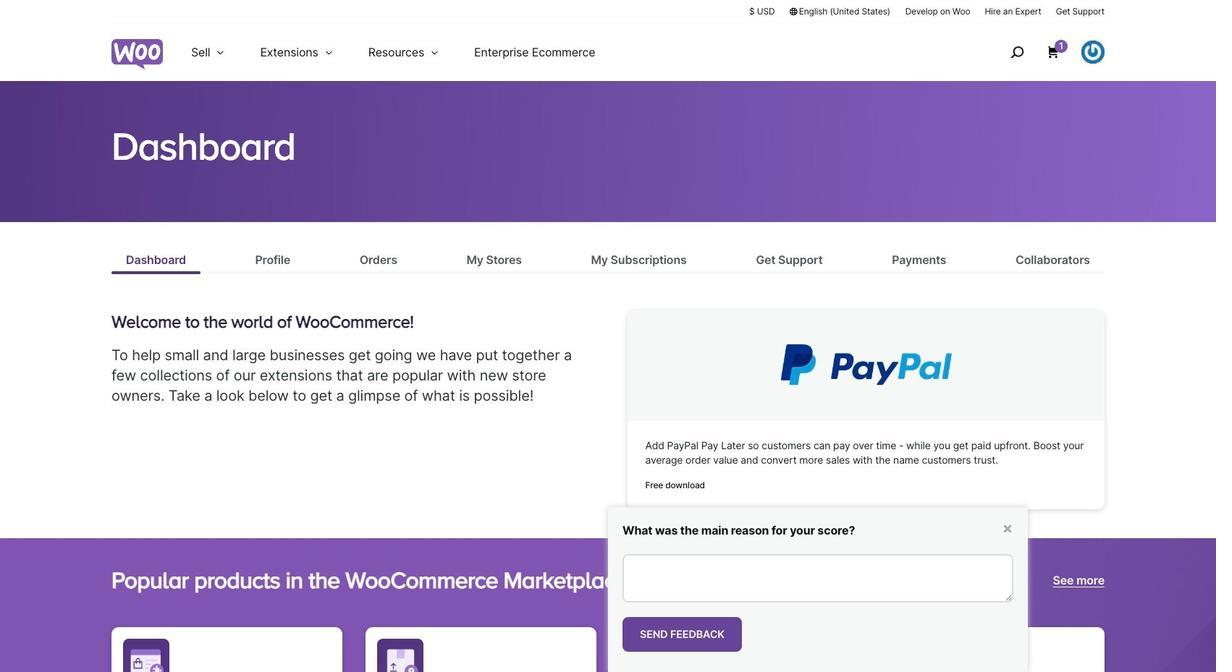 Task type: vqa. For each thing, say whether or not it's contained in the screenshot.
Search image
yes



Task type: locate. For each thing, give the bounding box(es) containing it.
service navigation menu element
[[980, 29, 1105, 76]]

None text field
[[623, 555, 1014, 603]]

open account menu image
[[1082, 41, 1105, 64]]

None button
[[623, 618, 742, 653]]



Task type: describe. For each thing, give the bounding box(es) containing it.
search image
[[1006, 41, 1029, 64]]



